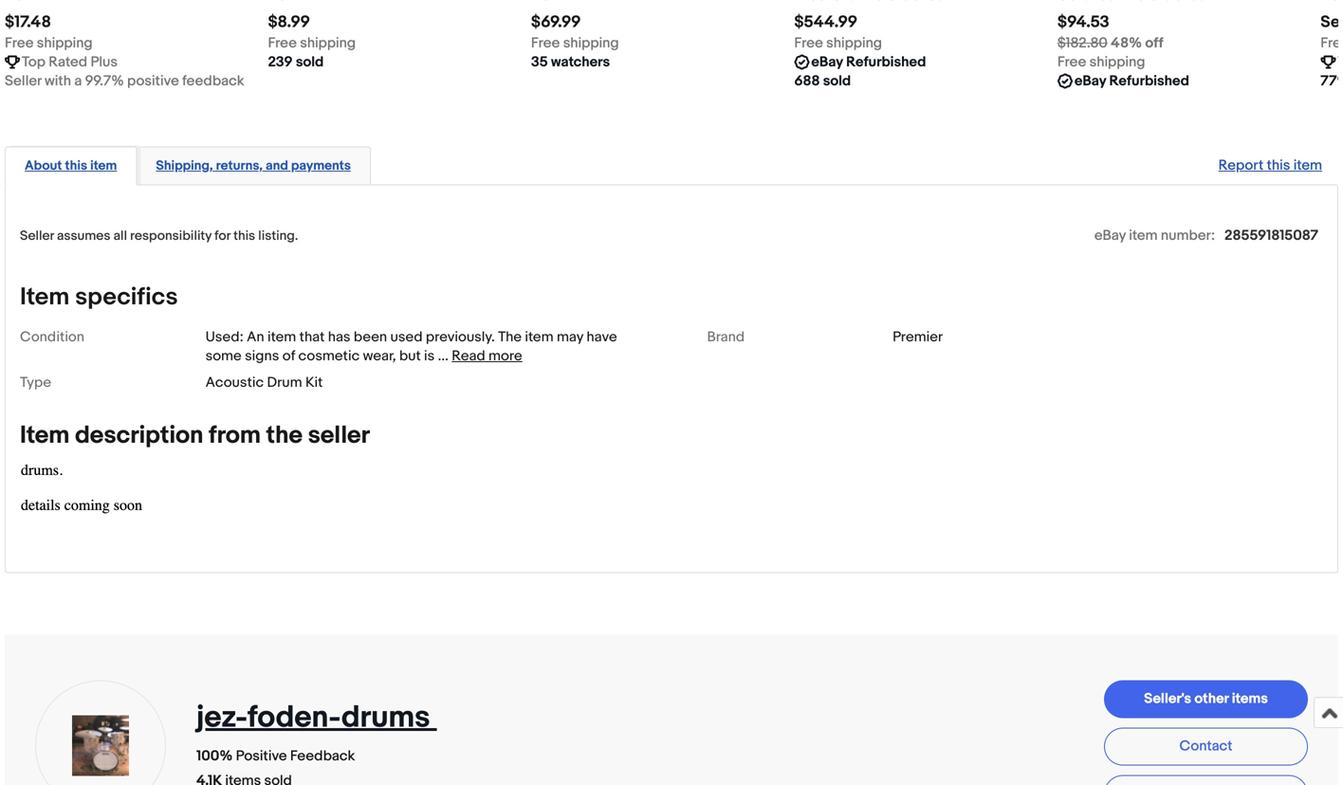 Task type: describe. For each thing, give the bounding box(es) containing it.
feedback
[[290, 748, 355, 765]]

$94.53
[[1058, 12, 1110, 32]]

item for about this item
[[90, 158, 117, 174]]

acoustic
[[205, 374, 264, 391]]

free down $544.99 'text box'
[[794, 35, 823, 52]]

seller assumes all responsibility for this listing.
[[20, 228, 298, 244]]

1 vertical spatial ebay refurbished
[[1075, 73, 1189, 90]]

seller with a 99.7% positive feedback
[[5, 73, 244, 90]]

off
[[1145, 35, 1164, 52]]

shipping,
[[156, 158, 213, 174]]

1 horizontal spatial this
[[233, 228, 255, 244]]

about
[[25, 158, 62, 174]]

$69.99 text field
[[531, 12, 581, 32]]

free inside $182.80 48% off free shipping
[[1058, 54, 1086, 71]]

$182.80
[[1058, 35, 1108, 52]]

free shipping text field for $544.99
[[794, 34, 882, 53]]

shipping, returns, and payments button
[[156, 157, 351, 175]]

100% positive feedback
[[196, 748, 355, 765]]

$8.99
[[268, 12, 310, 32]]

sold inside free shipping 239 sold
[[296, 54, 324, 71]]

brand
[[707, 329, 745, 346]]

seller's
[[1144, 691, 1192, 708]]

$94.53 text field
[[1058, 12, 1110, 32]]

jez foden drums image
[[72, 716, 129, 776]]

watchers
[[551, 54, 610, 71]]

read more
[[452, 348, 522, 365]]

specifics
[[75, 283, 178, 312]]

779
[[1321, 73, 1343, 90]]

other
[[1195, 691, 1229, 708]]

kit
[[305, 374, 323, 391]]

688
[[794, 73, 820, 90]]

returns,
[[216, 158, 263, 174]]

have
[[587, 329, 617, 346]]

description
[[75, 421, 203, 451]]

tab list containing about this item
[[5, 143, 1339, 185]]

read
[[452, 348, 485, 365]]

35
[[531, 54, 548, 71]]

$544.99 text field
[[794, 12, 858, 32]]

been
[[354, 329, 387, 346]]

this for report
[[1267, 157, 1291, 174]]

$544.99
[[794, 12, 858, 32]]

free inside free shipping 35 watchers
[[531, 35, 560, 52]]

Top Rated Plus text field
[[22, 53, 118, 72]]

shipping inside free shipping 239 sold
[[300, 35, 356, 52]]

item left the number:
[[1129, 227, 1158, 244]]

free shipping 35 watchers
[[531, 35, 619, 71]]

assumes
[[57, 228, 110, 244]]

wear,
[[363, 348, 396, 365]]

See text field
[[1321, 12, 1343, 32]]

report this item
[[1219, 157, 1322, 174]]

jez-foden-drums link
[[196, 700, 437, 737]]

1 horizontal spatial ebay refurbished text field
[[1075, 72, 1189, 91]]

report
[[1219, 157, 1264, 174]]

the
[[266, 421, 303, 451]]

but
[[399, 348, 421, 365]]

with
[[45, 73, 71, 90]]

acoustic drum kit
[[205, 374, 323, 391]]

plus
[[91, 54, 118, 71]]

99.7%
[[85, 73, 124, 90]]

ebay item number: 285591815087
[[1095, 227, 1319, 244]]

free shipping text field for $69.99
[[531, 34, 619, 53]]

is
[[424, 348, 435, 365]]

48%
[[1111, 35, 1142, 52]]

seller's other items
[[1144, 691, 1268, 708]]

shipping inside free shipping 35 watchers
[[563, 35, 619, 52]]

read more button
[[452, 348, 522, 365]]

top
[[22, 54, 45, 71]]

and
[[266, 158, 288, 174]]

has
[[328, 329, 351, 346]]

seller
[[308, 421, 370, 451]]

shipping, returns, and payments
[[156, 158, 351, 174]]

$8.99 text field
[[268, 12, 310, 32]]

see
[[1321, 12, 1343, 32]]

2 vertical spatial ebay
[[1095, 227, 1126, 244]]

some
[[205, 348, 242, 365]]

285591815087
[[1225, 227, 1319, 244]]

condition
[[20, 329, 84, 346]]

jez-foden-drums
[[196, 700, 430, 737]]

free shipping 239 sold
[[268, 35, 356, 71]]

shipping inside $182.80 48% off free shipping
[[1090, 54, 1146, 71]]

item for used: an item that has been used previously. the item may have some signs of cosmetic wear, but is ...
[[268, 329, 296, 346]]

free shipping for $544.99
[[794, 35, 882, 52]]

jez-
[[196, 700, 248, 737]]

of
[[282, 348, 295, 365]]

about this item
[[25, 158, 117, 174]]

shipping inside text box
[[37, 35, 93, 52]]

previous price $182.80 48% off text field
[[1058, 34, 1164, 53]]

$17.48 text field
[[5, 12, 51, 32]]

top rated plus
[[22, 54, 118, 71]]

item for report this item
[[1294, 157, 1322, 174]]

shipping inside text field
[[826, 35, 882, 52]]

foden-
[[248, 700, 341, 737]]

used
[[390, 329, 423, 346]]

drum
[[267, 374, 302, 391]]



Task type: vqa. For each thing, say whether or not it's contained in the screenshot.
Shop By Category
no



Task type: locate. For each thing, give the bounding box(es) containing it.
1 free shipping from the left
[[5, 35, 93, 52]]

2 free shipping text field from the left
[[531, 34, 619, 53]]

1 item from the top
[[20, 283, 70, 312]]

ebay up 688 sold text field
[[811, 54, 843, 71]]

0 vertical spatial ebay
[[811, 54, 843, 71]]

free shipping text field up the "top"
[[5, 34, 93, 53]]

this right for
[[233, 228, 255, 244]]

seller
[[5, 73, 41, 90], [20, 228, 54, 244]]

ebay refurbished text field up 688 sold
[[811, 53, 926, 72]]

item down type
[[20, 421, 70, 451]]

refurbished
[[846, 54, 926, 71], [1109, 73, 1189, 90]]

Seller with a 99.7% positive feedback text field
[[5, 72, 244, 91]]

free shipping for $17.48
[[5, 35, 93, 52]]

contact
[[1180, 738, 1233, 755]]

2 horizontal spatial free shipping text field
[[794, 34, 882, 53]]

0 horizontal spatial free shipping text field
[[268, 34, 356, 53]]

sold inside text field
[[823, 73, 851, 90]]

premier
[[893, 329, 943, 346]]

ebay left the number:
[[1095, 227, 1126, 244]]

previously.
[[426, 329, 495, 346]]

free shipping up the "top"
[[5, 35, 93, 52]]

free shipping text field up watchers on the top left of page
[[531, 34, 619, 53]]

responsibility
[[130, 228, 212, 244]]

used: an item that has been used previously. the item may have some signs of cosmetic wear, but is ...
[[205, 329, 617, 365]]

Free shipping text field
[[268, 34, 356, 53], [531, 34, 619, 53], [794, 34, 882, 53]]

ebay refurbished
[[811, 54, 926, 71], [1075, 73, 1189, 90]]

shipping down "previous price $182.80 48% off" text box
[[1090, 54, 1146, 71]]

this inside button
[[65, 158, 87, 174]]

Free text field
[[1321, 34, 1343, 53]]

shipping up rated
[[37, 35, 93, 52]]

seller for seller assumes all responsibility for this listing.
[[20, 228, 54, 244]]

0 horizontal spatial free shipping text field
[[5, 34, 93, 53]]

1 vertical spatial item
[[20, 421, 70, 451]]

ebay
[[811, 54, 843, 71], [1075, 73, 1106, 90], [1095, 227, 1126, 244]]

about this item button
[[25, 157, 117, 175]]

item right about
[[90, 158, 117, 174]]

ebay refurbished down $182.80 48% off free shipping
[[1075, 73, 1189, 90]]

refurbished up 688 sold text field
[[846, 54, 926, 71]]

all
[[113, 228, 127, 244]]

more
[[489, 348, 522, 365]]

feedback
[[182, 73, 244, 90]]

seller for seller with a 99.7% positive feedback
[[5, 73, 41, 90]]

1 horizontal spatial free shipping text field
[[531, 34, 619, 53]]

0 vertical spatial item
[[20, 283, 70, 312]]

ebay down $182.80 48% off free shipping
[[1075, 73, 1106, 90]]

2 horizontal spatial this
[[1267, 157, 1291, 174]]

35 watchers text field
[[531, 53, 610, 72]]

239 sold text field
[[268, 53, 324, 72]]

1 free shipping text field from the left
[[268, 34, 356, 53]]

0 horizontal spatial ebay refurbished
[[811, 54, 926, 71]]

1 vertical spatial ebay
[[1075, 73, 1106, 90]]

item up of
[[268, 329, 296, 346]]

item for item description from the seller
[[20, 421, 70, 451]]

drums
[[341, 700, 430, 737]]

item right the
[[525, 329, 554, 346]]

0 vertical spatial ebay refurbished
[[811, 54, 926, 71]]

an
[[247, 329, 264, 346]]

item description from the seller
[[20, 421, 370, 451]]

positive
[[236, 748, 287, 765]]

0 horizontal spatial sold
[[296, 54, 324, 71]]

item inside button
[[90, 158, 117, 174]]

that
[[299, 329, 325, 346]]

688 sold text field
[[794, 72, 851, 91]]

3 free shipping text field from the left
[[794, 34, 882, 53]]

item for item specifics
[[20, 283, 70, 312]]

item
[[1294, 157, 1322, 174], [90, 158, 117, 174], [1129, 227, 1158, 244], [268, 329, 296, 346], [525, 329, 554, 346]]

eBay Refurbished text field
[[811, 53, 926, 72], [1075, 72, 1189, 91]]

positive
[[127, 73, 179, 90]]

1 horizontal spatial free shipping
[[794, 35, 882, 52]]

number:
[[1161, 227, 1215, 244]]

2 free shipping from the left
[[794, 35, 882, 52]]

seller down the "top"
[[5, 73, 41, 90]]

0 horizontal spatial this
[[65, 158, 87, 174]]

free inside text box
[[5, 35, 34, 52]]

item up condition
[[20, 283, 70, 312]]

779 text field
[[1321, 72, 1343, 91]]

sold right 239 in the left of the page
[[296, 54, 324, 71]]

free
[[5, 35, 34, 52], [268, 35, 297, 52], [531, 35, 560, 52], [794, 35, 823, 52], [1321, 35, 1343, 52], [1058, 54, 1086, 71]]

seller left the 'assumes'
[[20, 228, 54, 244]]

from
[[209, 421, 261, 451]]

free shipping down $544.99 'text box'
[[794, 35, 882, 52]]

None text field
[[5, 0, 33, 5], [268, 0, 297, 5], [794, 0, 945, 5], [5, 0, 33, 5], [268, 0, 297, 5], [794, 0, 945, 5]]

1 vertical spatial seller
[[20, 228, 54, 244]]

1 horizontal spatial free shipping text field
[[1058, 53, 1146, 72]]

free inside free shipping 239 sold
[[268, 35, 297, 52]]

free up 35
[[531, 35, 560, 52]]

0 vertical spatial sold
[[296, 54, 324, 71]]

100%
[[196, 748, 233, 765]]

$182.80 48% off free shipping
[[1058, 35, 1164, 71]]

sold
[[296, 54, 324, 71], [823, 73, 851, 90]]

Free shipping text field
[[5, 34, 93, 53], [1058, 53, 1146, 72]]

None text field
[[531, 0, 560, 5], [1058, 0, 1207, 5], [1321, 0, 1343, 5], [531, 0, 560, 5], [1058, 0, 1207, 5], [1321, 0, 1343, 5]]

2 item from the top
[[20, 421, 70, 451]]

listing.
[[258, 228, 298, 244]]

1 vertical spatial refurbished
[[1109, 73, 1189, 90]]

type
[[20, 374, 51, 391]]

shipping
[[37, 35, 93, 52], [300, 35, 356, 52], [563, 35, 619, 52], [826, 35, 882, 52], [1090, 54, 1146, 71]]

1 horizontal spatial sold
[[823, 73, 851, 90]]

seller inside text field
[[5, 73, 41, 90]]

0 vertical spatial seller
[[5, 73, 41, 90]]

shipping up watchers on the top left of page
[[563, 35, 619, 52]]

239
[[268, 54, 293, 71]]

0 vertical spatial refurbished
[[846, 54, 926, 71]]

refurbished down off
[[1109, 73, 1189, 90]]

1 vertical spatial sold
[[823, 73, 851, 90]]

free down see text field
[[1321, 35, 1343, 52]]

payments
[[291, 158, 351, 174]]

1 horizontal spatial ebay refurbished
[[1075, 73, 1189, 90]]

this right about
[[65, 158, 87, 174]]

free shipping text field for $8.99
[[268, 34, 356, 53]]

$17.48
[[5, 12, 51, 32]]

0 horizontal spatial refurbished
[[846, 54, 926, 71]]

seller's other items link
[[1104, 681, 1308, 719]]

this
[[1267, 157, 1291, 174], [65, 158, 87, 174], [233, 228, 255, 244]]

ebay refurbished text field down $182.80 48% off free shipping
[[1075, 72, 1189, 91]]

0 horizontal spatial ebay refurbished text field
[[811, 53, 926, 72]]

free shipping text field down $8.99 text box
[[268, 34, 356, 53]]

signs
[[245, 348, 279, 365]]

688 sold
[[794, 73, 851, 90]]

the
[[498, 329, 522, 346]]

for
[[215, 228, 230, 244]]

ebay refurbished up 688 sold text field
[[811, 54, 926, 71]]

free shipping text field down $182.80
[[1058, 53, 1146, 72]]

free down $17.48
[[5, 35, 34, 52]]

1 horizontal spatial refurbished
[[1109, 73, 1189, 90]]

0 horizontal spatial free shipping
[[5, 35, 93, 52]]

may
[[557, 329, 583, 346]]

this for about
[[65, 158, 87, 174]]

sold right 688
[[823, 73, 851, 90]]

shipping up 239 sold text box
[[300, 35, 356, 52]]

item right report on the top right of the page
[[1294, 157, 1322, 174]]

item specifics
[[20, 283, 178, 312]]

tab list
[[5, 143, 1339, 185]]

items
[[1232, 691, 1268, 708]]

a
[[74, 73, 82, 90]]

...
[[438, 348, 449, 365]]

free shipping text field down $544.99 'text box'
[[794, 34, 882, 53]]

rated
[[49, 54, 87, 71]]

$69.99
[[531, 12, 581, 32]]

free up 239 in the left of the page
[[268, 35, 297, 52]]

contact link
[[1104, 728, 1308, 766]]

shipping down $544.99 'text box'
[[826, 35, 882, 52]]

cosmetic
[[298, 348, 360, 365]]

this right report on the top right of the page
[[1267, 157, 1291, 174]]

used:
[[205, 329, 244, 346]]

free down $182.80
[[1058, 54, 1086, 71]]

report this item link
[[1209, 148, 1332, 184]]



